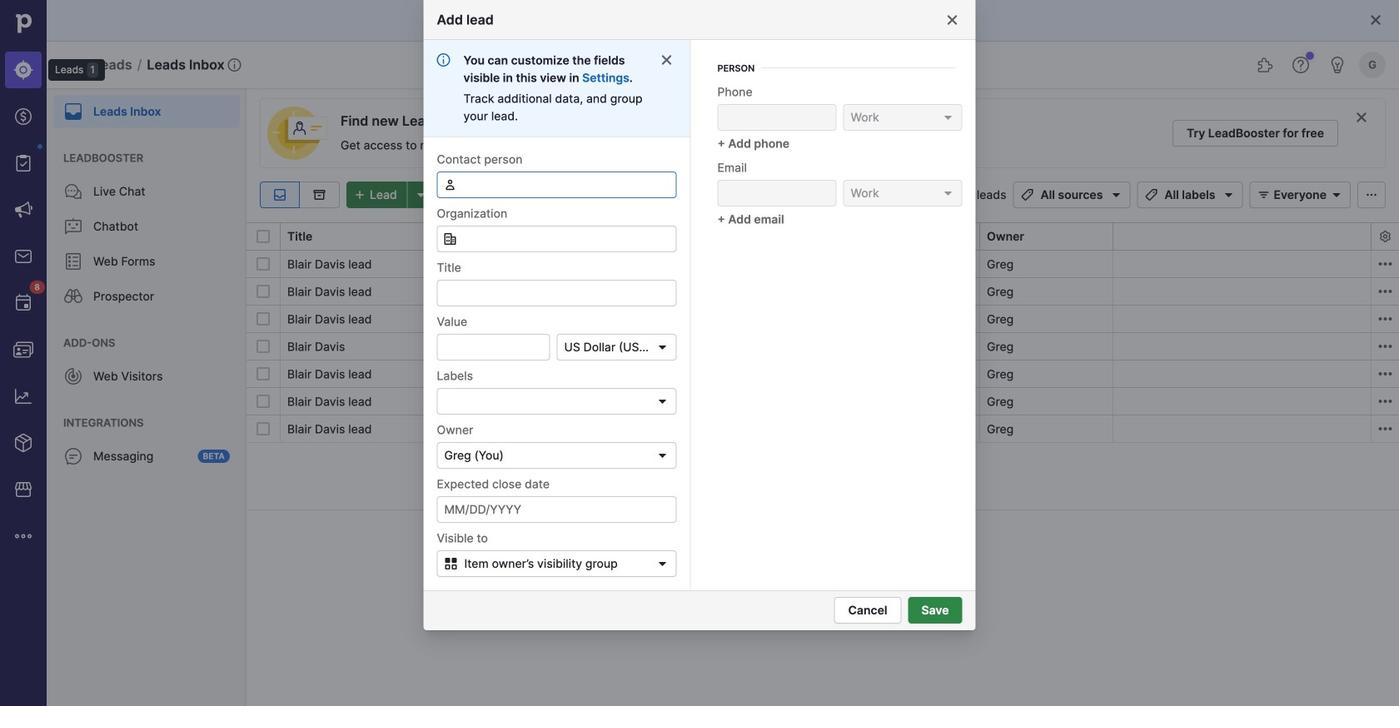 Task type: vqa. For each thing, say whether or not it's contained in the screenshot.
home icon
yes



Task type: locate. For each thing, give the bounding box(es) containing it.
color undefined image right the campaigns icon
[[63, 182, 83, 202]]

contacts image
[[13, 340, 33, 360]]

2 vertical spatial color warning image
[[454, 423, 467, 436]]

0 vertical spatial color secondary image
[[1376, 337, 1396, 357]]

3 color warning image from the top
[[454, 423, 467, 436]]

color warning image
[[454, 258, 467, 271]]

6 row from the top
[[247, 387, 1399, 416]]

menu
[[0, 0, 105, 706], [47, 88, 247, 706]]

Search Pipedrive field
[[550, 48, 850, 82]]

insights image
[[13, 386, 33, 406]]

2 vertical spatial color secondary image
[[1376, 419, 1396, 439]]

add lead element
[[347, 182, 435, 208]]

5 row from the top
[[247, 360, 1399, 388]]

None text field
[[718, 104, 837, 131], [437, 172, 677, 198], [437, 334, 550, 361], [718, 104, 837, 131], [437, 172, 677, 198], [437, 334, 550, 361]]

menu item
[[0, 47, 47, 93], [47, 88, 247, 128]]

menu toggle image
[[63, 55, 83, 75]]

color undefined image
[[63, 102, 83, 122], [13, 153, 33, 173], [63, 217, 83, 237], [63, 287, 83, 307], [63, 366, 83, 386], [63, 446, 83, 466]]

inbox image
[[270, 188, 290, 202]]

None field
[[843, 104, 962, 131], [437, 172, 677, 198], [843, 180, 962, 207], [437, 226, 677, 252], [557, 334, 677, 361], [437, 388, 677, 415], [437, 442, 677, 469], [843, 104, 962, 131], [437, 172, 677, 198], [843, 180, 962, 207], [437, 226, 677, 252], [557, 334, 677, 361], [437, 442, 677, 469]]

color warning image
[[454, 313, 467, 326], [454, 368, 467, 381], [454, 423, 467, 436]]

color secondary image for third row from the top of the page
[[1376, 309, 1396, 329]]

color secondary image for 1st row
[[1376, 254, 1396, 274]]

row
[[247, 251, 1399, 278], [247, 277, 1399, 306], [247, 305, 1399, 333], [247, 332, 1399, 361], [247, 360, 1399, 388], [247, 387, 1399, 416], [247, 415, 1399, 443]]

color primary image
[[660, 53, 673, 67], [1106, 188, 1126, 202], [1362, 188, 1382, 202], [257, 312, 270, 326], [656, 341, 669, 354], [257, 367, 270, 381], [257, 395, 270, 408], [257, 422, 270, 436], [441, 557, 461, 571], [653, 557, 673, 571]]

add lead options image
[[411, 188, 431, 202]]

7 row from the top
[[247, 415, 1399, 443]]

color undefined image
[[63, 182, 83, 202], [63, 252, 83, 272], [13, 293, 33, 313]]

color undefined image right sales inbox icon
[[63, 252, 83, 272]]

2 row from the top
[[247, 277, 1399, 306]]

3 color secondary image from the top
[[1376, 419, 1396, 439]]

2 color secondary image from the top
[[1376, 391, 1396, 411]]

1 vertical spatial color warning image
[[454, 368, 467, 381]]

1 row from the top
[[247, 251, 1399, 278]]

color secondary image
[[1376, 337, 1396, 357], [1376, 391, 1396, 411], [1376, 419, 1396, 439]]

None text field
[[718, 180, 837, 207], [437, 226, 677, 252], [437, 280, 677, 307], [718, 180, 837, 207], [437, 226, 677, 252], [437, 280, 677, 307]]

quick help image
[[1291, 55, 1311, 75]]

sales assistant image
[[1328, 55, 1348, 75]]

sales inbox image
[[13, 247, 33, 267]]

1 color warning image from the top
[[454, 313, 467, 326]]

info image
[[228, 58, 241, 72]]

color warning image for fifth row from the top
[[454, 368, 467, 381]]

color secondary image for 7th row
[[1376, 419, 1396, 439]]

color secondary image for 6th row from the top
[[1376, 391, 1396, 411]]

color secondary image
[[1355, 111, 1369, 124], [1379, 230, 1392, 243], [1376, 254, 1396, 274], [1376, 282, 1396, 302], [1376, 309, 1396, 329], [1376, 364, 1396, 384]]

MM/DD/YYYY text field
[[437, 496, 677, 523]]

color warning image for 7th row
[[454, 423, 467, 436]]

1 color secondary image from the top
[[1376, 337, 1396, 357]]

grid
[[247, 222, 1399, 706]]

color secondary image for second row from the top of the page
[[1376, 282, 1396, 302]]

1 vertical spatial color secondary image
[[1376, 391, 1396, 411]]

quick add image
[[870, 55, 890, 75]]

2 color warning image from the top
[[454, 368, 467, 381]]

color primary image
[[1369, 13, 1383, 27], [942, 111, 955, 124], [444, 178, 457, 192], [942, 187, 955, 200], [350, 188, 370, 202], [1017, 188, 1037, 202], [1141, 188, 1161, 202], [1219, 188, 1239, 202], [1254, 188, 1274, 202], [1327, 188, 1347, 202], [257, 230, 270, 243], [444, 232, 457, 246], [257, 257, 270, 271], [257, 285, 270, 298], [257, 340, 270, 353], [656, 449, 669, 462]]

none field open menu
[[437, 388, 677, 415]]

4 row from the top
[[247, 332, 1399, 361]]

color undefined image down sales inbox icon
[[13, 293, 33, 313]]

color warning image for third row from the top of the page
[[454, 313, 467, 326]]

0 vertical spatial color warning image
[[454, 313, 467, 326]]

leads image
[[13, 60, 33, 80]]

products image
[[13, 433, 33, 453]]

dialog
[[0, 0, 1399, 706]]



Task type: describe. For each thing, give the bounding box(es) containing it.
color primary image inside the add lead element
[[350, 188, 370, 202]]

archive image
[[309, 188, 329, 202]]

3 row from the top
[[247, 305, 1399, 333]]

more image
[[13, 526, 33, 546]]

campaigns image
[[13, 200, 33, 220]]

color secondary image for fifth row from the top
[[1376, 364, 1396, 384]]

0 vertical spatial color undefined image
[[63, 182, 83, 202]]

home image
[[11, 11, 36, 36]]

color info image
[[437, 53, 450, 67]]

open menu image
[[656, 395, 669, 408]]

color secondary image for fourth row from the bottom of the page
[[1376, 337, 1396, 357]]

close image
[[946, 13, 959, 27]]

marketplace image
[[13, 480, 33, 500]]

2 vertical spatial color undefined image
[[13, 293, 33, 313]]

deals image
[[13, 107, 33, 127]]

1 vertical spatial color undefined image
[[63, 252, 83, 272]]



